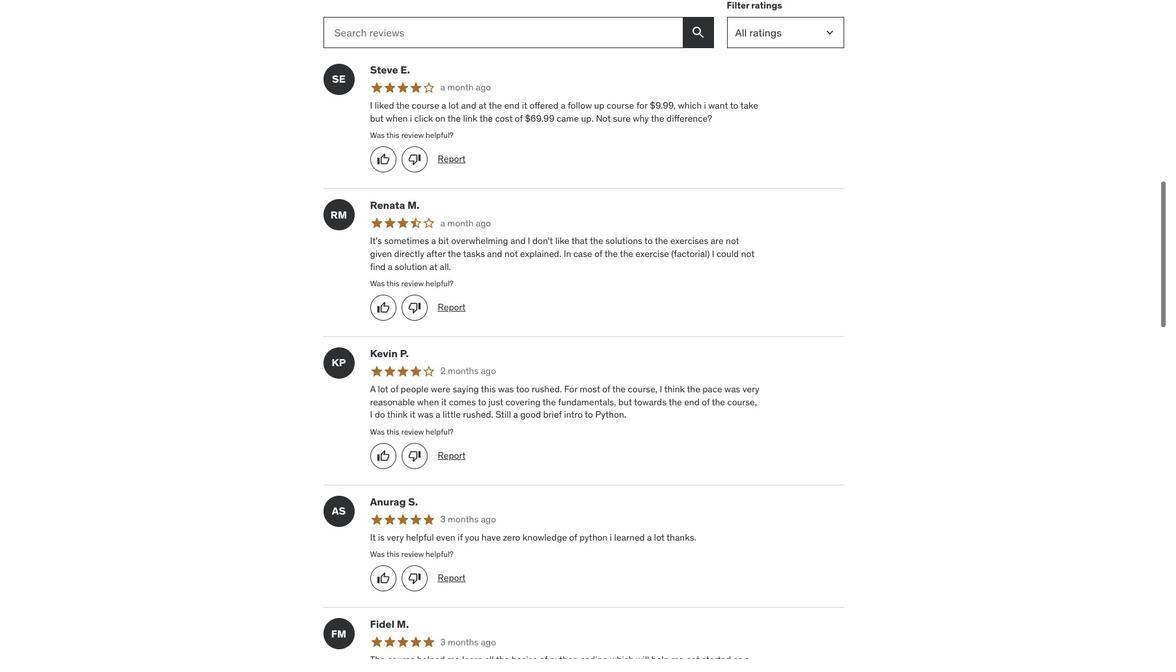 Task type: locate. For each thing, give the bounding box(es) containing it.
3 helpful? from the top
[[426, 426, 454, 436]]

mark as helpful image down do
[[377, 449, 390, 462]]

2 was this review helpful? from the top
[[370, 278, 454, 287]]

if
[[458, 531, 463, 542]]

review for s.
[[402, 549, 424, 559]]

knowledge
[[523, 531, 567, 542]]

month
[[448, 80, 474, 92], [448, 216, 474, 228]]

2 course from the left
[[607, 98, 635, 110]]

report for p.
[[438, 449, 466, 460]]

i left the "don't"
[[528, 234, 531, 246]]

was for rm
[[370, 278, 385, 287]]

helpful? down on
[[426, 129, 454, 139]]

this for m.
[[387, 278, 400, 287]]

1 vertical spatial month
[[448, 216, 474, 228]]

ago for steve e.
[[476, 80, 491, 92]]

1 mark as helpful image from the top
[[377, 152, 390, 165]]

mark as helpful image up renata
[[377, 152, 390, 165]]

m. for renata m.
[[408, 197, 420, 210]]

when
[[386, 111, 408, 123], [417, 395, 439, 407]]

2 vertical spatial mark as unhelpful image
[[408, 571, 421, 584]]

but up python.
[[619, 395, 632, 407]]

report down on
[[438, 152, 466, 164]]

report button down little
[[438, 449, 466, 461]]

report button for renata m.
[[438, 300, 466, 313]]

course up click
[[412, 98, 440, 110]]

came
[[557, 111, 579, 123]]

report down little
[[438, 449, 466, 460]]

0 vertical spatial m.
[[408, 197, 420, 210]]

was for as
[[370, 549, 385, 559]]

of right 'most'
[[603, 382, 611, 394]]

course up sure
[[607, 98, 635, 110]]

and
[[461, 98, 477, 110], [511, 234, 526, 246], [487, 247, 503, 259]]

when down were
[[417, 395, 439, 407]]

1 3 from the top
[[441, 513, 446, 524]]

to up exercise
[[645, 234, 653, 246]]

months for fidel m.
[[448, 635, 479, 647]]

could
[[717, 247, 739, 259]]

2 report button from the top
[[438, 300, 466, 313]]

rushed.
[[532, 382, 562, 394], [463, 408, 494, 420]]

was up just
[[498, 382, 514, 394]]

mark as helpful image left mark as unhelpful image
[[377, 300, 390, 313]]

end right towards
[[685, 395, 700, 407]]

i left click
[[410, 111, 412, 123]]

4 was this review helpful? from the top
[[370, 549, 454, 559]]

1 horizontal spatial at
[[479, 98, 487, 110]]

3 was this review helpful? from the top
[[370, 426, 454, 436]]

2 was from the top
[[370, 278, 385, 287]]

2 horizontal spatial i
[[704, 98, 707, 110]]

0 vertical spatial 3
[[441, 513, 446, 524]]

month up link
[[448, 80, 474, 92]]

helpful? down all.
[[426, 278, 454, 287]]

very right pace
[[743, 382, 760, 394]]

0 horizontal spatial course,
[[628, 382, 658, 394]]

this down reasonable
[[387, 426, 400, 436]]

0 horizontal spatial but
[[370, 111, 384, 123]]

most
[[580, 382, 601, 394]]

a month ago up overwhelming
[[441, 216, 491, 228]]

month up bit
[[448, 216, 474, 228]]

saying
[[453, 382, 479, 394]]

a month ago up link
[[441, 80, 491, 92]]

report button down even
[[438, 572, 466, 584]]

this down anurag s. at the left bottom of page
[[387, 549, 400, 559]]

2 vertical spatial lot
[[655, 531, 665, 542]]

it's
[[370, 234, 382, 246]]

at inside it's sometimes a bit overwhelming and i don't like that the solutions to the exercises are not given directly after the tasks and not explained. in case of the the exercise (factorial) i could not find a solution at all.
[[430, 260, 438, 271]]

a month ago for e.
[[441, 80, 491, 92]]

take
[[741, 98, 759, 110]]

was this review helpful? down click
[[370, 129, 454, 139]]

was this review helpful? for m.
[[370, 278, 454, 287]]

0 vertical spatial but
[[370, 111, 384, 123]]

of
[[515, 111, 523, 123], [595, 247, 603, 259], [391, 382, 399, 394], [603, 382, 611, 394], [702, 395, 710, 407], [570, 531, 578, 542]]

se
[[332, 71, 346, 84]]

kevin p.
[[370, 346, 409, 359]]

but inside "a lot of people were saying this was too rushed. for most of the course, i think the pace was very reasonable when it comes to just covering the fundamentals, but towards the end of the course, i do think it was a little rushed. still a good brief intro to python."
[[619, 395, 632, 407]]

ago for renata m.
[[476, 216, 491, 228]]

very right is
[[387, 531, 404, 542]]

1 report from the top
[[438, 152, 466, 164]]

3 mark as unhelpful image from the top
[[408, 571, 421, 584]]

0 vertical spatial months
[[448, 364, 479, 376]]

rushed. left for
[[532, 382, 562, 394]]

i left liked
[[370, 98, 373, 110]]

ago for kevin p.
[[481, 364, 496, 376]]

0 horizontal spatial and
[[461, 98, 477, 110]]

find
[[370, 260, 386, 271]]

0 vertical spatial and
[[461, 98, 477, 110]]

1 vertical spatial lot
[[378, 382, 389, 394]]

think
[[665, 382, 685, 394], [387, 408, 408, 420]]

2 mark as helpful image from the top
[[377, 571, 390, 584]]

0 vertical spatial at
[[479, 98, 487, 110]]

this for s.
[[387, 549, 400, 559]]

1 was this review helpful? from the top
[[370, 129, 454, 139]]

0 vertical spatial a month ago
[[441, 80, 491, 92]]

mark as unhelpful image down helpful
[[408, 571, 421, 584]]

of inside i liked the course a lot and at the end it offered a follow up course for $9.99, which i want to take but when i click on the link the cost of $69.99 came up. not sure why the difference?
[[515, 111, 523, 123]]

1 months from the top
[[448, 364, 479, 376]]

1 vertical spatial m.
[[397, 617, 409, 630]]

0 vertical spatial 3 months ago
[[441, 513, 496, 524]]

m. right renata
[[408, 197, 420, 210]]

review
[[402, 129, 424, 139], [402, 278, 424, 287], [402, 426, 424, 436], [402, 549, 424, 559]]

was this review helpful? down helpful
[[370, 549, 454, 559]]

for
[[565, 382, 578, 394]]

2 review from the top
[[402, 278, 424, 287]]

of right case
[[595, 247, 603, 259]]

1 mark as helpful image from the top
[[377, 449, 390, 462]]

0 horizontal spatial it
[[410, 408, 416, 420]]

course
[[412, 98, 440, 110], [607, 98, 635, 110]]

mark as helpful image for kp
[[377, 449, 390, 462]]

0 horizontal spatial rushed.
[[463, 408, 494, 420]]

1 horizontal spatial lot
[[449, 98, 459, 110]]

but inside i liked the course a lot and at the end it offered a follow up course for $9.99, which i want to take but when i click on the link the cost of $69.99 came up. not sure why the difference?
[[370, 111, 384, 123]]

3 review from the top
[[402, 426, 424, 436]]

0 vertical spatial very
[[743, 382, 760, 394]]

at
[[479, 98, 487, 110], [430, 260, 438, 271]]

helpful? down little
[[426, 426, 454, 436]]

but down liked
[[370, 111, 384, 123]]

mark as unhelpful image up s.
[[408, 449, 421, 462]]

mark as unhelpful image for anurag s.
[[408, 571, 421, 584]]

1 horizontal spatial end
[[685, 395, 700, 407]]

mark as unhelpful image down click
[[408, 152, 421, 165]]

4 report button from the top
[[438, 572, 466, 584]]

1 vertical spatial course,
[[728, 395, 758, 407]]

0 vertical spatial mark as helpful image
[[377, 152, 390, 165]]

2
[[441, 364, 446, 376]]

1 vertical spatial it
[[442, 395, 447, 407]]

2 helpful? from the top
[[426, 278, 454, 287]]

bit
[[439, 234, 449, 246]]

it down reasonable
[[410, 408, 416, 420]]

but
[[370, 111, 384, 123], [619, 395, 632, 407]]

was
[[498, 382, 514, 394], [725, 382, 741, 394], [418, 408, 434, 420]]

1 vertical spatial 3
[[441, 635, 446, 647]]

1 3 months ago from the top
[[441, 513, 496, 524]]

have
[[482, 531, 501, 542]]

of right cost
[[515, 111, 523, 123]]

to
[[731, 98, 739, 110], [645, 234, 653, 246], [478, 395, 487, 407], [585, 408, 593, 420]]

0 horizontal spatial at
[[430, 260, 438, 271]]

2 a month ago from the top
[[441, 216, 491, 228]]

1 course from the left
[[412, 98, 440, 110]]

review down solution
[[402, 278, 424, 287]]

when down liked
[[386, 111, 408, 123]]

1 vertical spatial i
[[410, 111, 412, 123]]

rushed. down comes
[[463, 408, 494, 420]]

was for kp
[[370, 426, 385, 436]]

4 was from the top
[[370, 549, 385, 559]]

not left explained.
[[505, 247, 518, 259]]

report button down on
[[438, 152, 466, 165]]

liked
[[375, 98, 394, 110]]

mark as helpful image for rm
[[377, 300, 390, 313]]

1 vertical spatial at
[[430, 260, 438, 271]]

2 3 months ago from the top
[[441, 635, 496, 647]]

1 vertical spatial 3 months ago
[[441, 635, 496, 647]]

0 vertical spatial i
[[704, 98, 707, 110]]

in
[[564, 247, 572, 259]]

sure
[[613, 111, 631, 123]]

this up just
[[481, 382, 496, 394]]

1 horizontal spatial very
[[743, 382, 760, 394]]

2 mark as helpful image from the top
[[377, 300, 390, 313]]

1 vertical spatial months
[[448, 513, 479, 524]]

1 horizontal spatial rushed.
[[532, 382, 562, 394]]

0 vertical spatial mark as unhelpful image
[[408, 152, 421, 165]]

1 mark as unhelpful image from the top
[[408, 152, 421, 165]]

i right python
[[610, 531, 612, 542]]

2 vertical spatial i
[[610, 531, 612, 542]]

to left just
[[478, 395, 487, 407]]

1 horizontal spatial when
[[417, 395, 439, 407]]

2 horizontal spatial was
[[725, 382, 741, 394]]

0 vertical spatial end
[[505, 98, 520, 110]]

it left 'offered'
[[522, 98, 528, 110]]

was left little
[[418, 408, 434, 420]]

it down were
[[442, 395, 447, 407]]

review down click
[[402, 129, 424, 139]]

months for anurag s.
[[448, 513, 479, 524]]

1 review from the top
[[402, 129, 424, 139]]

even
[[436, 531, 456, 542]]

4 review from the top
[[402, 549, 424, 559]]

0 horizontal spatial lot
[[378, 382, 389, 394]]

this for e.
[[387, 129, 400, 139]]

do
[[375, 408, 385, 420]]

3 for anurag s.
[[441, 513, 446, 524]]

i
[[704, 98, 707, 110], [410, 111, 412, 123], [610, 531, 612, 542]]

1 vertical spatial very
[[387, 531, 404, 542]]

report
[[438, 152, 466, 164], [438, 300, 466, 312], [438, 449, 466, 460], [438, 572, 466, 583]]

when inside i liked the course a lot and at the end it offered a follow up course for $9.99, which i want to take but when i click on the link the cost of $69.99 came up. not sure why the difference?
[[386, 111, 408, 123]]

2 vertical spatial and
[[487, 247, 503, 259]]

1 vertical spatial rushed.
[[463, 408, 494, 420]]

is
[[378, 531, 385, 542]]

steve e.
[[370, 62, 410, 75]]

this down solution
[[387, 278, 400, 287]]

1 vertical spatial mark as helpful image
[[377, 571, 390, 584]]

this down liked
[[387, 129, 400, 139]]

report down even
[[438, 572, 466, 583]]

0 vertical spatial it
[[522, 98, 528, 110]]

1 was from the top
[[370, 129, 385, 139]]

2 vertical spatial months
[[448, 635, 479, 647]]

1 vertical spatial a month ago
[[441, 216, 491, 228]]

a lot of people were saying this was too rushed. for most of the course, i think the pace was very reasonable when it comes to just covering the fundamentals, but towards the end of the course, i do think it was a little rushed. still a good brief intro to python.
[[370, 382, 760, 420]]

rm
[[331, 207, 347, 220]]

1 horizontal spatial but
[[619, 395, 632, 407]]

1 vertical spatial mark as helpful image
[[377, 300, 390, 313]]

3 report from the top
[[438, 449, 466, 460]]

zero
[[503, 531, 521, 542]]

this
[[387, 129, 400, 139], [387, 278, 400, 287], [481, 382, 496, 394], [387, 426, 400, 436], [387, 549, 400, 559]]

was down do
[[370, 426, 385, 436]]

a month ago
[[441, 80, 491, 92], [441, 216, 491, 228]]

2 months from the top
[[448, 513, 479, 524]]

review down helpful
[[402, 549, 424, 559]]

directly
[[394, 247, 425, 259]]

1 vertical spatial when
[[417, 395, 439, 407]]

helpful? down even
[[426, 549, 454, 559]]

mark as helpful image
[[377, 152, 390, 165], [377, 300, 390, 313]]

was this review helpful? down solution
[[370, 278, 454, 287]]

0 horizontal spatial course
[[412, 98, 440, 110]]

1 vertical spatial but
[[619, 395, 632, 407]]

and down overwhelming
[[487, 247, 503, 259]]

towards
[[634, 395, 667, 407]]

$9.99,
[[650, 98, 676, 110]]

a month ago for m.
[[441, 216, 491, 228]]

1 horizontal spatial course
[[607, 98, 635, 110]]

1 horizontal spatial i
[[610, 531, 612, 542]]

0 vertical spatial rushed.
[[532, 382, 562, 394]]

1 vertical spatial end
[[685, 395, 700, 407]]

0 horizontal spatial think
[[387, 408, 408, 420]]

was down find
[[370, 278, 385, 287]]

sometimes
[[384, 234, 429, 246]]

was down liked
[[370, 129, 385, 139]]

2 horizontal spatial it
[[522, 98, 528, 110]]

of inside it's sometimes a bit overwhelming and i don't like that the solutions to the exercises are not given directly after the tasks and not explained. in case of the the exercise (factorial) i could not find a solution at all.
[[595, 247, 603, 259]]

2 3 from the top
[[441, 635, 446, 647]]

0 vertical spatial lot
[[449, 98, 459, 110]]

0 horizontal spatial end
[[505, 98, 520, 110]]

were
[[431, 382, 451, 394]]

still
[[496, 408, 511, 420]]

1 horizontal spatial think
[[665, 382, 685, 394]]

report button
[[438, 152, 466, 165], [438, 300, 466, 313], [438, 449, 466, 461], [438, 572, 466, 584]]

2 horizontal spatial and
[[511, 234, 526, 246]]

i left do
[[370, 408, 373, 420]]

end
[[505, 98, 520, 110], [685, 395, 700, 407]]

0 horizontal spatial when
[[386, 111, 408, 123]]

to inside it's sometimes a bit overwhelming and i don't like that the solutions to the exercises are not given directly after the tasks and not explained. in case of the the exercise (factorial) i could not find a solution at all.
[[645, 234, 653, 246]]

was
[[370, 129, 385, 139], [370, 278, 385, 287], [370, 426, 385, 436], [370, 549, 385, 559]]

3
[[441, 513, 446, 524], [441, 635, 446, 647]]

mark as helpful image
[[377, 449, 390, 462], [377, 571, 390, 584]]

1 helpful? from the top
[[426, 129, 454, 139]]

think down reasonable
[[387, 408, 408, 420]]

i inside i liked the course a lot and at the end it offered a follow up course for $9.99, which i want to take but when i click on the link the cost of $69.99 came up. not sure why the difference?
[[370, 98, 373, 110]]

review down reasonable
[[402, 426, 424, 436]]

0 vertical spatial month
[[448, 80, 474, 92]]

report button right mark as unhelpful image
[[438, 300, 466, 313]]

very
[[743, 382, 760, 394], [387, 531, 404, 542]]

like
[[556, 234, 570, 246]]

i
[[370, 98, 373, 110], [528, 234, 531, 246], [712, 247, 715, 259], [660, 382, 663, 394], [370, 408, 373, 420]]

the
[[396, 98, 410, 110], [489, 98, 502, 110], [448, 111, 461, 123], [480, 111, 493, 123], [651, 111, 665, 123], [590, 234, 604, 246], [655, 234, 669, 246], [448, 247, 461, 259], [605, 247, 618, 259], [620, 247, 634, 259], [613, 382, 626, 394], [687, 382, 701, 394], [543, 395, 556, 407], [669, 395, 682, 407], [712, 395, 726, 407]]

up
[[595, 98, 605, 110]]

1 month from the top
[[448, 80, 474, 92]]

not right could
[[742, 247, 755, 259]]

3 was from the top
[[370, 426, 385, 436]]

3 report button from the top
[[438, 449, 466, 461]]

months
[[448, 364, 479, 376], [448, 513, 479, 524], [448, 635, 479, 647]]

4 helpful? from the top
[[426, 549, 454, 559]]

was this review helpful? down reasonable
[[370, 426, 454, 436]]

1 a month ago from the top
[[441, 80, 491, 92]]

review for p.
[[402, 426, 424, 436]]

3 for fidel m.
[[441, 635, 446, 647]]

1 horizontal spatial and
[[487, 247, 503, 259]]

to left take
[[731, 98, 739, 110]]

was down is
[[370, 549, 385, 559]]

1 report button from the top
[[438, 152, 466, 165]]

anurag
[[370, 494, 406, 507]]

0 vertical spatial mark as helpful image
[[377, 449, 390, 462]]

was right pace
[[725, 382, 741, 394]]

end inside i liked the course a lot and at the end it offered a follow up course for $9.99, which i want to take but when i click on the link the cost of $69.99 came up. not sure why the difference?
[[505, 98, 520, 110]]

3 months from the top
[[448, 635, 479, 647]]

2 mark as unhelpful image from the top
[[408, 449, 421, 462]]

i left want
[[704, 98, 707, 110]]

report right mark as unhelpful image
[[438, 300, 466, 312]]

think up towards
[[665, 382, 685, 394]]

2 month from the top
[[448, 216, 474, 228]]

Search reviews text field
[[323, 16, 683, 47]]

not up could
[[726, 234, 740, 246]]

1 vertical spatial mark as unhelpful image
[[408, 449, 421, 462]]

helpful?
[[426, 129, 454, 139], [426, 278, 454, 287], [426, 426, 454, 436], [426, 549, 454, 559]]

1 vertical spatial think
[[387, 408, 408, 420]]

and left the "don't"
[[511, 234, 526, 246]]

0 vertical spatial when
[[386, 111, 408, 123]]

kp
[[332, 355, 346, 368]]

end up cost
[[505, 98, 520, 110]]

mark as helpful image down is
[[377, 571, 390, 584]]

4 report from the top
[[438, 572, 466, 583]]

2 report from the top
[[438, 300, 466, 312]]

comes
[[449, 395, 476, 407]]

and up link
[[461, 98, 477, 110]]

m. right fidel
[[397, 617, 409, 630]]

too
[[516, 382, 530, 394]]

mark as unhelpful image
[[408, 152, 421, 165], [408, 449, 421, 462], [408, 571, 421, 584]]

1 horizontal spatial it
[[442, 395, 447, 407]]

(factorial)
[[672, 247, 710, 259]]



Task type: describe. For each thing, give the bounding box(es) containing it.
p.
[[400, 346, 409, 359]]

python
[[580, 531, 608, 542]]

it
[[370, 531, 376, 542]]

given
[[370, 247, 392, 259]]

don't
[[533, 234, 553, 246]]

i liked the course a lot and at the end it offered a follow up course for $9.99, which i want to take but when i click on the link the cost of $69.99 came up. not sure why the difference?
[[370, 98, 759, 123]]

exercises
[[671, 234, 709, 246]]

up.
[[582, 111, 594, 123]]

2 horizontal spatial lot
[[655, 531, 665, 542]]

month for renata m.
[[448, 216, 474, 228]]

very inside "a lot of people were saying this was too rushed. for most of the course, i think the pace was very reasonable when it comes to just covering the fundamentals, but towards the end of the course, i do think it was a little rushed. still a good brief intro to python."
[[743, 382, 760, 394]]

mark as unhelpful image for kevin p.
[[408, 449, 421, 462]]

report button for steve e.
[[438, 152, 466, 165]]

anurag s.
[[370, 494, 418, 507]]

reasonable
[[370, 395, 415, 407]]

s.
[[408, 494, 418, 507]]

why
[[633, 111, 649, 123]]

python.
[[596, 408, 627, 420]]

mark as helpful image for as
[[377, 571, 390, 584]]

to inside i liked the course a lot and at the end it offered a follow up course for $9.99, which i want to take but when i click on the link the cost of $69.99 came up. not sure why the difference?
[[731, 98, 739, 110]]

3 months ago for anurag s.
[[441, 513, 496, 524]]

explained.
[[520, 247, 562, 259]]

e.
[[401, 62, 410, 75]]

1 horizontal spatial course,
[[728, 395, 758, 407]]

it inside i liked the course a lot and at the end it offered a follow up course for $9.99, which i want to take but when i click on the link the cost of $69.99 came up. not sure why the difference?
[[522, 98, 528, 110]]

good
[[521, 408, 541, 420]]

when inside "a lot of people were saying this was too rushed. for most of the course, i think the pace was very reasonable when it comes to just covering the fundamentals, but towards the end of the course, i do think it was a little rushed. still a good brief intro to python."
[[417, 395, 439, 407]]

was this review helpful? for s.
[[370, 549, 454, 559]]

report for s.
[[438, 572, 466, 583]]

was this review helpful? for e.
[[370, 129, 454, 139]]

was this review helpful? for p.
[[370, 426, 454, 436]]

1 horizontal spatial not
[[726, 234, 740, 246]]

want
[[709, 98, 729, 110]]

report for e.
[[438, 152, 466, 164]]

helpful? for p.
[[426, 426, 454, 436]]

helpful? for e.
[[426, 129, 454, 139]]

overwhelming
[[452, 234, 509, 246]]

just
[[489, 395, 504, 407]]

thanks.
[[667, 531, 697, 542]]

little
[[443, 408, 461, 420]]

all.
[[440, 260, 451, 271]]

review for e.
[[402, 129, 424, 139]]

this inside "a lot of people were saying this was too rushed. for most of the course, i think the pace was very reasonable when it comes to just covering the fundamentals, but towards the end of the course, i do think it was a little rushed. still a good brief intro to python."
[[481, 382, 496, 394]]

follow
[[568, 98, 592, 110]]

ago for fidel m.
[[481, 635, 496, 647]]

month for steve e.
[[448, 80, 474, 92]]

click
[[415, 111, 433, 123]]

0 horizontal spatial was
[[418, 408, 434, 420]]

of up reasonable
[[391, 382, 399, 394]]

a
[[370, 382, 376, 394]]

for
[[637, 98, 648, 110]]

submit search image
[[691, 23, 706, 39]]

tasks
[[463, 247, 485, 259]]

$69.99
[[525, 111, 555, 123]]

of left python
[[570, 531, 578, 542]]

2 months ago
[[441, 364, 496, 376]]

helpful? for s.
[[426, 549, 454, 559]]

1 vertical spatial and
[[511, 234, 526, 246]]

not
[[596, 111, 611, 123]]

renata m.
[[370, 197, 420, 210]]

was for se
[[370, 129, 385, 139]]

lot inside "a lot of people were saying this was too rushed. for most of the course, i think the pace was very reasonable when it comes to just covering the fundamentals, but towards the end of the course, i do think it was a little rushed. still a good brief intro to python."
[[378, 382, 389, 394]]

exercise
[[636, 247, 670, 259]]

on
[[436, 111, 446, 123]]

this for p.
[[387, 426, 400, 436]]

1 horizontal spatial was
[[498, 382, 514, 394]]

are
[[711, 234, 724, 246]]

which
[[678, 98, 702, 110]]

m. for fidel m.
[[397, 617, 409, 630]]

you
[[465, 531, 480, 542]]

as
[[332, 504, 346, 517]]

and inside i liked the course a lot and at the end it offered a follow up course for $9.99, which i want to take but when i click on the link the cost of $69.99 came up. not sure why the difference?
[[461, 98, 477, 110]]

3 months ago for fidel m.
[[441, 635, 496, 647]]

0 horizontal spatial very
[[387, 531, 404, 542]]

brief
[[544, 408, 562, 420]]

after
[[427, 247, 446, 259]]

link
[[463, 111, 478, 123]]

intro
[[564, 408, 583, 420]]

of down pace
[[702, 395, 710, 407]]

mark as unhelpful image
[[408, 300, 421, 313]]

fundamentals,
[[559, 395, 617, 407]]

that
[[572, 234, 588, 246]]

mark as helpful image for se
[[377, 152, 390, 165]]

0 vertical spatial course,
[[628, 382, 658, 394]]

renata
[[370, 197, 405, 210]]

mark as unhelpful image for steve e.
[[408, 152, 421, 165]]

pace
[[703, 382, 723, 394]]

2 horizontal spatial not
[[742, 247, 755, 259]]

covering
[[506, 395, 541, 407]]

helpful? for m.
[[426, 278, 454, 287]]

steve
[[370, 62, 398, 75]]

end inside "a lot of people were saying this was too rushed. for most of the course, i think the pace was very reasonable when it comes to just covering the fundamentals, but towards the end of the course, i do think it was a little rushed. still a good brief intro to python."
[[685, 395, 700, 407]]

0 vertical spatial think
[[665, 382, 685, 394]]

i down are
[[712, 247, 715, 259]]

ago for anurag s.
[[481, 513, 496, 524]]

months for kevin p.
[[448, 364, 479, 376]]

fidel
[[370, 617, 395, 630]]

solution
[[395, 260, 428, 271]]

it is very helpful even if you have zero knowledge of python i learned a lot thanks.
[[370, 531, 697, 542]]

lot inside i liked the course a lot and at the end it offered a follow up course for $9.99, which i want to take but when i click on the link the cost of $69.99 came up. not sure why the difference?
[[449, 98, 459, 110]]

fm
[[331, 626, 347, 639]]

it's sometimes a bit overwhelming and i don't like that the solutions to the exercises are not given directly after the tasks and not explained. in case of the the exercise (factorial) i could not find a solution at all.
[[370, 234, 755, 271]]

solutions
[[606, 234, 643, 246]]

0 horizontal spatial not
[[505, 247, 518, 259]]

offered
[[530, 98, 559, 110]]

0 horizontal spatial i
[[410, 111, 412, 123]]

report button for anurag s.
[[438, 572, 466, 584]]

at inside i liked the course a lot and at the end it offered a follow up course for $9.99, which i want to take but when i click on the link the cost of $69.99 came up. not sure why the difference?
[[479, 98, 487, 110]]

report for m.
[[438, 300, 466, 312]]

cost
[[495, 111, 513, 123]]

kevin
[[370, 346, 398, 359]]

2 vertical spatial it
[[410, 408, 416, 420]]

i up towards
[[660, 382, 663, 394]]

difference?
[[667, 111, 712, 123]]

review for m.
[[402, 278, 424, 287]]

people
[[401, 382, 429, 394]]

fidel m.
[[370, 617, 409, 630]]

case
[[574, 247, 593, 259]]

helpful
[[406, 531, 434, 542]]

learned
[[615, 531, 645, 542]]

to down fundamentals,
[[585, 408, 593, 420]]

report button for kevin p.
[[438, 449, 466, 461]]



Task type: vqa. For each thing, say whether or not it's contained in the screenshot.
Türkçe
no



